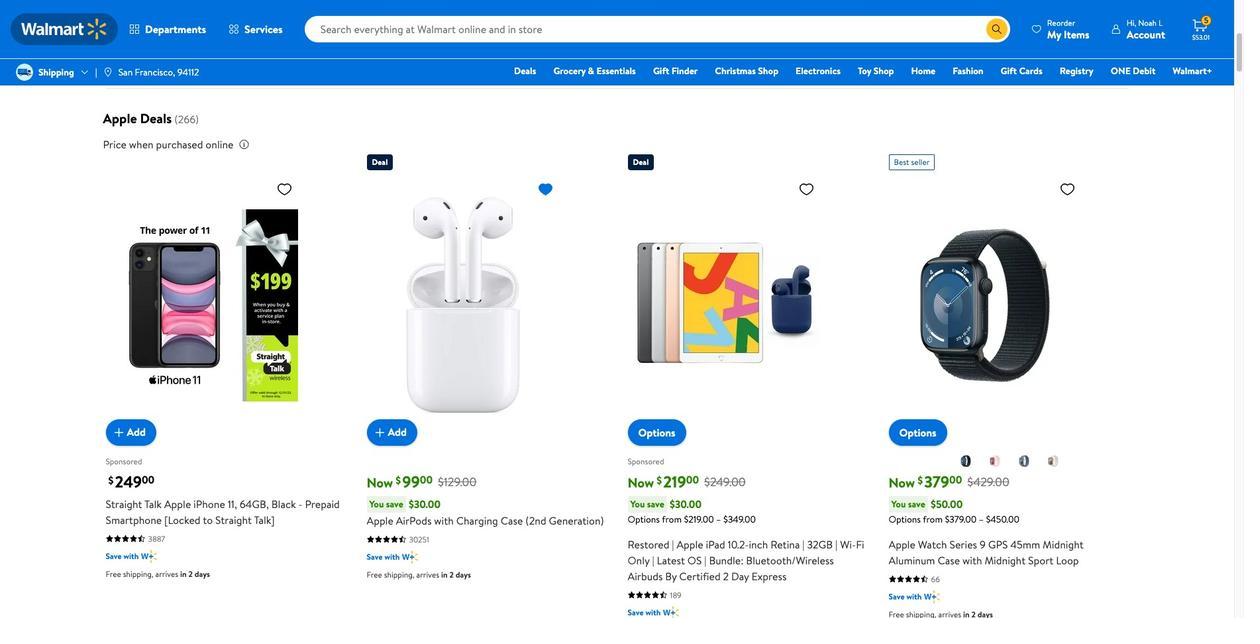 Task type: describe. For each thing, give the bounding box(es) containing it.
airpods inside the you save $30.00 apple airpods with charging case (2nd generation)
[[396, 513, 432, 528]]

0 horizontal spatial arrives
[[155, 568, 178, 579]]

ipad link
[[440, 3, 508, 68]]

case inside apple watch series 9 gps 45mm midnight aluminum case with midnight sport loop
[[938, 553, 960, 568]]

0 vertical spatial midnight
[[1043, 537, 1084, 552]]

talk
[[144, 497, 162, 511]]

with down airbuds
[[646, 607, 661, 618]]

apple watch series 9 gps 45mm midnight aluminum case with midnight sport loop image
[[889, 175, 1081, 435]]

purchased
[[156, 137, 203, 151]]

inch
[[749, 537, 768, 552]]

$53.01
[[1192, 32, 1210, 42]]

midnight image
[[958, 453, 974, 469]]

options up 379
[[899, 425, 937, 440]]

shop all gifts link
[[281, 3, 349, 68]]

apple watch image
[[530, 3, 577, 51]]

0 vertical spatial ipad
[[466, 54, 482, 67]]

11,
[[228, 497, 237, 511]]

straight talk apple iphone 11, 64gb, black - prepaid smartphone [locked to straight talk] image
[[106, 175, 298, 435]]

when
[[129, 137, 154, 151]]

gift finder
[[653, 64, 698, 78]]

apple inside apple watch series 9 gps 45mm midnight aluminum case with midnight sport loop
[[889, 537, 916, 552]]

iphone image
[[371, 3, 418, 51]]

add to cart image
[[372, 424, 388, 440]]

case inside the you save $30.00 apple airpods with charging case (2nd generation)
[[501, 513, 523, 528]]

you save $30.00 apple airpods with charging case (2nd generation)
[[367, 497, 604, 528]]

with down smartphone
[[123, 550, 139, 562]]

electronics link
[[790, 64, 847, 78]]

cards
[[1019, 64, 1043, 78]]

walmart plus image for 219
[[663, 606, 679, 618]]

Search search field
[[305, 16, 1010, 42]]

5
[[1204, 15, 1209, 26]]

219
[[663, 470, 686, 493]]

san francisco, 94112
[[118, 66, 199, 79]]

shop all tech
[[209, 54, 262, 67]]

accessories
[[768, 54, 816, 67]]

-
[[298, 497, 303, 511]]

new from apple image
[[927, 3, 975, 51]]

options inside you save $30.00 options from $219.00 – $349.00
[[628, 513, 660, 526]]

1 horizontal spatial 2
[[450, 569, 454, 580]]

add for add to cart image
[[388, 425, 407, 440]]

applecare+
[[847, 54, 896, 67]]

add to cart image
[[111, 424, 127, 440]]

all for tech
[[231, 54, 242, 67]]

toy
[[858, 64, 871, 78]]

departments button
[[118, 13, 217, 45]]

1 horizontal spatial free
[[367, 569, 382, 580]]

bluetooth/wireless
[[746, 553, 834, 568]]

express
[[752, 569, 787, 583]]

&
[[588, 64, 594, 78]]

1 horizontal spatial shipping,
[[384, 569, 414, 580]]

talk]
[[254, 513, 275, 527]]

$219.00
[[684, 513, 714, 526]]

– for $50.00
[[979, 513, 984, 526]]

new
[[931, 54, 949, 67]]

you for 99
[[369, 497, 384, 511]]

watch for apple watch series 9 gps 45mm midnight aluminum case with midnight sport loop
[[918, 537, 947, 552]]

save for 219
[[647, 497, 664, 511]]

99
[[402, 470, 420, 493]]

toy shop link
[[852, 64, 900, 78]]

$50.00
[[931, 497, 963, 512]]

restored
[[628, 537, 669, 552]]

best
[[894, 156, 909, 167]]

fashion
[[953, 64, 984, 78]]

5 $53.01
[[1192, 15, 1210, 42]]

charging
[[456, 513, 498, 528]]

gift cards
[[1001, 64, 1043, 78]]

applecare+ image
[[848, 3, 895, 51]]

249
[[115, 470, 142, 493]]

iphone inside straight talk apple iphone 11, 64gb, black - prepaid smartphone [locked to straight talk]
[[194, 497, 225, 511]]

2 sponsored from the left
[[628, 456, 664, 467]]

home link
[[905, 64, 942, 78]]

$ for 219
[[657, 473, 662, 487]]

gift cards link
[[995, 64, 1049, 78]]

silver image
[[1016, 453, 1032, 469]]

9
[[980, 537, 986, 552]]

beats image
[[689, 3, 736, 51]]

(266)
[[174, 112, 199, 126]]

0 horizontal spatial free
[[106, 568, 121, 579]]

account
[[1127, 27, 1165, 41]]

starlight image
[[1045, 453, 1061, 469]]

gps
[[988, 537, 1008, 552]]

1 vertical spatial straight
[[215, 513, 252, 527]]

apple inside new from apple
[[939, 63, 963, 77]]

apple airpods with charging case (2nd generation) image
[[367, 175, 559, 435]]

0 vertical spatial walmart plus image
[[141, 550, 157, 563]]

gifts
[[323, 54, 342, 67]]

black
[[271, 497, 296, 511]]

$249.00
[[704, 474, 746, 490]]

hi, noah l account
[[1127, 17, 1165, 41]]

shop all apple
[[1001, 54, 1060, 67]]

shop tech. image
[[212, 3, 259, 51]]

apple watch series 9 gps 45mm midnight aluminum case with midnight sport loop
[[889, 537, 1084, 568]]

registry
[[1060, 64, 1094, 78]]

aluminum
[[889, 553, 935, 568]]

shop all deals
[[127, 54, 185, 67]]

apple watch link
[[519, 3, 588, 68]]

$30.00 for 219
[[670, 497, 702, 512]]

from for $50.00
[[923, 513, 943, 526]]

save with for walmart plus image
[[367, 551, 400, 562]]

with down the aluminum
[[907, 591, 922, 602]]

airpods image
[[609, 3, 657, 51]]

save with for top walmart plus icon
[[106, 550, 139, 562]]

1 horizontal spatial in
[[441, 569, 448, 580]]

walmart plus image
[[402, 550, 418, 564]]

apple watch
[[528, 54, 579, 67]]

you for 219
[[630, 497, 645, 511]]

all for gifts
[[310, 54, 321, 67]]

search icon image
[[992, 24, 1002, 34]]

$129.00
[[438, 474, 477, 490]]

options up 219 at right
[[638, 425, 676, 440]]

finder
[[672, 64, 698, 78]]

to
[[203, 513, 213, 527]]

departments
[[145, 22, 206, 36]]

options link for 219
[[628, 419, 686, 446]]

best seller
[[894, 156, 930, 167]]

debit
[[1133, 64, 1156, 78]]

apple inside restored | apple ipad 10.2-inch retina | 32gb | wi-fi only | latest os | bundle: bluetooth/wireless airbuds by certified 2 day express
[[677, 537, 703, 552]]

| left 32gb at the right bottom
[[803, 537, 805, 552]]

1 horizontal spatial free shipping, arrives in 2 days
[[367, 569, 471, 580]]

grocery
[[553, 64, 586, 78]]

ipad image
[[450, 3, 498, 51]]

items
[[1064, 27, 1090, 41]]

seller
[[911, 156, 930, 167]]

| left san at the left top of the page
[[95, 66, 97, 79]]

essentials
[[597, 64, 636, 78]]

all for deals
[[150, 54, 160, 67]]

legal information image
[[239, 139, 249, 149]]

0 horizontal spatial free shipping, arrives in 2 days
[[106, 568, 210, 579]]

save down airbuds
[[628, 607, 644, 618]]

add to favorites list, apple watch series 9 gps 45mm midnight aluminum case with midnight sport loop image
[[1060, 181, 1076, 197]]

electronics
[[796, 64, 841, 78]]

price when purchased online
[[103, 137, 234, 151]]

save left walmart plus image
[[367, 551, 383, 562]]

add button for the apple airpods with charging case (2nd generation) image
[[367, 419, 417, 446]]

[locked
[[164, 513, 200, 527]]

0 horizontal spatial days
[[195, 568, 210, 579]]

day
[[731, 569, 749, 583]]



Task type: vqa. For each thing, say whether or not it's contained in the screenshot.
"silver" icon in the bottom right of the page
yes



Task type: locate. For each thing, give the bounding box(es) containing it.
$ for 379
[[918, 473, 923, 487]]

4 00 from the left
[[949, 472, 962, 487]]

gift finder link
[[647, 64, 704, 78]]

0 horizontal spatial in
[[180, 568, 187, 579]]

certified
[[679, 569, 721, 583]]

00 inside now $ 379 00 $429.00
[[949, 472, 962, 487]]

you
[[369, 497, 384, 511], [630, 497, 645, 511], [891, 497, 906, 511]]

now inside now $ 99 00 $129.00
[[367, 473, 393, 491]]

save for 99
[[386, 497, 403, 511]]

2 horizontal spatial save
[[908, 497, 925, 511]]

you inside the you save $30.00 apple airpods with charging case (2nd generation)
[[369, 497, 384, 511]]

4 $ from the left
[[918, 473, 923, 487]]

3 00 from the left
[[686, 472, 699, 487]]

$450.00
[[986, 513, 1020, 526]]

0 horizontal spatial shipping,
[[123, 568, 153, 579]]

with left walmart plus image
[[385, 551, 400, 562]]

add for add to cart icon
[[127, 425, 146, 440]]

2 $ from the left
[[396, 473, 401, 487]]

watch up the aluminum
[[918, 537, 947, 552]]

francisco,
[[135, 66, 175, 79]]

ipad down ipad image
[[466, 54, 482, 67]]

prepaid
[[305, 497, 340, 511]]

shop for shop all gifts
[[288, 54, 308, 67]]

shipping, down 3887
[[123, 568, 153, 579]]

2 inside restored | apple ipad 10.2-inch retina | 32gb | wi-fi only | latest os | bundle: bluetooth/wireless airbuds by certified 2 day express
[[723, 569, 729, 583]]

you down now $ 99 00 $129.00
[[369, 497, 384, 511]]

$30.00 for 99
[[409, 497, 441, 512]]

gift for gift cards
[[1001, 64, 1017, 78]]

$30.00 inside the you save $30.00 apple airpods with charging case (2nd generation)
[[409, 497, 441, 512]]

save down smartphone
[[106, 550, 122, 562]]

0 horizontal spatial deal
[[372, 156, 388, 167]]

4 all from the left
[[1024, 54, 1034, 67]]

1 add from the left
[[127, 425, 146, 440]]

0 horizontal spatial $30.00
[[409, 497, 441, 512]]

0 vertical spatial airpods
[[617, 54, 649, 67]]

$30.00 up $219.00
[[670, 497, 702, 512]]

$ 249 00
[[108, 470, 155, 493]]

you left the $50.00
[[891, 497, 906, 511]]

now for 219
[[628, 473, 654, 491]]

shop all gifts image
[[291, 3, 339, 51]]

fashion link
[[947, 64, 990, 78]]

restored | apple ipad 10.2-inch retina | 32gb | wi-fi only | latest os | bundle: bluetooth/wireless airbuds by certified 2 day express image
[[628, 175, 820, 435]]

1 you from the left
[[369, 497, 384, 511]]

3 $ from the left
[[657, 473, 662, 487]]

1 sponsored from the left
[[106, 456, 142, 467]]

1 horizontal spatial you
[[630, 497, 645, 511]]

0 horizontal spatial case
[[501, 513, 523, 528]]

add to favorites list, restored | apple ipad 10.2-inch retina | 32gb | wi-fi only | latest os | bundle: bluetooth/wireless airbuds by certified 2 day express image
[[799, 181, 815, 197]]

save with left walmart plus image
[[367, 551, 400, 562]]

wi-
[[840, 537, 856, 552]]

iphone up to
[[194, 497, 225, 511]]

add up the "$ 249 00"
[[127, 425, 146, 440]]

save left the $50.00
[[908, 497, 925, 511]]

$ inside now $ 219 00 $249.00
[[657, 473, 662, 487]]

airpods down the airpods image
[[617, 54, 649, 67]]

1 horizontal spatial from
[[923, 513, 943, 526]]

pink image
[[987, 453, 1003, 469]]

add
[[127, 425, 146, 440], [388, 425, 407, 440]]

now left 379
[[889, 473, 915, 491]]

apple
[[528, 54, 551, 67], [1036, 54, 1060, 67], [939, 63, 963, 77], [103, 109, 137, 127], [164, 497, 191, 511], [367, 513, 393, 528], [677, 537, 703, 552], [889, 537, 916, 552]]

noah
[[1138, 17, 1157, 28]]

ipad up bundle: at the bottom
[[706, 537, 725, 552]]

1 $ from the left
[[108, 473, 114, 487]]

you inside you save $50.00 options from $379.00 – $450.00
[[891, 497, 906, 511]]

latest
[[657, 553, 685, 568]]

1 horizontal spatial add button
[[367, 419, 417, 446]]

now for 99
[[367, 473, 393, 491]]

2 gift from the left
[[1001, 64, 1017, 78]]

| up latest
[[672, 537, 674, 552]]

$ inside the "$ 249 00"
[[108, 473, 114, 487]]

0 horizontal spatial add button
[[106, 419, 156, 446]]

my
[[1047, 27, 1061, 41]]

2 horizontal spatial you
[[891, 497, 906, 511]]

00 left $129.00
[[420, 472, 433, 487]]

hi,
[[1127, 17, 1136, 28]]

from down the $50.00
[[923, 513, 943, 526]]

 image
[[16, 64, 33, 81], [102, 67, 113, 78]]

0 horizontal spatial sponsored
[[106, 456, 142, 467]]

1 vertical spatial airpods
[[396, 513, 432, 528]]

case
[[501, 513, 523, 528], [938, 553, 960, 568]]

|
[[95, 66, 97, 79], [672, 537, 674, 552], [803, 537, 805, 552], [836, 537, 838, 552], [652, 553, 654, 568], [704, 553, 707, 568]]

2 all from the left
[[231, 54, 242, 67]]

2 00 from the left
[[420, 472, 433, 487]]

1 horizontal spatial save
[[647, 497, 664, 511]]

deal for 219
[[633, 156, 649, 167]]

0 horizontal spatial midnight
[[985, 553, 1026, 568]]

00 inside the "$ 249 00"
[[142, 472, 155, 487]]

0 horizontal spatial 2
[[188, 568, 193, 579]]

$ left 99
[[396, 473, 401, 487]]

0 horizontal spatial ipad
[[466, 54, 482, 67]]

apple inside straight talk apple iphone 11, 64gb, black - prepaid smartphone [locked to straight talk]
[[164, 497, 191, 511]]

shipping
[[38, 66, 74, 79]]

0 horizontal spatial –
[[716, 513, 721, 526]]

days down to
[[195, 568, 210, 579]]

airpods up 30251
[[396, 513, 432, 528]]

2 $30.00 from the left
[[670, 497, 702, 512]]

0 horizontal spatial from
[[662, 513, 682, 526]]

0 horizontal spatial options link
[[628, 419, 686, 446]]

0 horizontal spatial  image
[[16, 64, 33, 81]]

00 inside now $ 219 00 $249.00
[[686, 472, 699, 487]]

now inside now $ 379 00 $429.00
[[889, 473, 915, 491]]

straight
[[106, 497, 142, 511], [215, 513, 252, 527]]

| left wi-
[[836, 537, 838, 552]]

2 horizontal spatial 2
[[723, 569, 729, 583]]

straight down the 11,
[[215, 513, 252, 527]]

1 vertical spatial walmart plus image
[[924, 590, 940, 603]]

arrives down 3887
[[155, 568, 178, 579]]

toy shop
[[858, 64, 894, 78]]

straight up smartphone
[[106, 497, 142, 511]]

shop for shop all apple
[[1001, 54, 1021, 67]]

walmart plus image for 379
[[924, 590, 940, 603]]

sponsored up 249
[[106, 456, 142, 467]]

days
[[195, 568, 210, 579], [456, 569, 471, 580]]

1 save from the left
[[386, 497, 403, 511]]

0 horizontal spatial now
[[367, 473, 393, 491]]

remove from favorites list, apple airpods with charging case (2nd generation) image
[[538, 181, 554, 197]]

save down 219 at right
[[647, 497, 664, 511]]

walmart plus image down 189
[[663, 606, 679, 618]]

1 now from the left
[[367, 473, 393, 491]]

45mm
[[1010, 537, 1040, 552]]

3 now from the left
[[889, 473, 915, 491]]

save with down airbuds
[[628, 607, 661, 618]]

options up restored
[[628, 513, 660, 526]]

1 vertical spatial watch
[[918, 537, 947, 552]]

1 $30.00 from the left
[[409, 497, 441, 512]]

0 horizontal spatial straight
[[106, 497, 142, 511]]

services button
[[217, 13, 294, 45]]

– inside you save $50.00 options from $379.00 – $450.00
[[979, 513, 984, 526]]

0 vertical spatial iphone
[[381, 54, 408, 67]]

00
[[142, 472, 155, 487], [420, 472, 433, 487], [686, 472, 699, 487], [949, 472, 962, 487]]

christmas shop
[[715, 64, 779, 78]]

now left 99
[[367, 473, 393, 491]]

$30.00 inside you save $30.00 options from $219.00 – $349.00
[[670, 497, 702, 512]]

iphone down 'iphone' image
[[381, 54, 408, 67]]

– right $219.00
[[716, 513, 721, 526]]

 image left the shipping
[[16, 64, 33, 81]]

$ left 249
[[108, 473, 114, 487]]

new from apple link
[[917, 3, 985, 77]]

midnight
[[1043, 537, 1084, 552], [985, 553, 1026, 568]]

shop all gifts
[[288, 54, 342, 67]]

1 options link from the left
[[628, 419, 686, 446]]

price
[[103, 137, 127, 151]]

one debit link
[[1105, 64, 1162, 78]]

0 horizontal spatial save
[[386, 497, 403, 511]]

0 vertical spatial case
[[501, 513, 523, 528]]

straight talk apple iphone 11, 64gb, black - prepaid smartphone [locked to straight talk]
[[106, 497, 340, 527]]

new from apple
[[931, 54, 971, 77]]

now $ 99 00 $129.00
[[367, 470, 477, 493]]

os
[[688, 553, 702, 568]]

deal
[[372, 156, 388, 167], [633, 156, 649, 167]]

bundle:
[[709, 553, 744, 568]]

save with for 379 walmart plus icon
[[889, 591, 922, 602]]

case left (2nd
[[501, 513, 523, 528]]

00 up talk
[[142, 472, 155, 487]]

shop for shop all deals
[[127, 54, 148, 67]]

midnight down the gps on the bottom of the page
[[985, 553, 1026, 568]]

all for apple
[[1024, 54, 1034, 67]]

only
[[628, 553, 650, 568]]

00 for 379
[[949, 472, 962, 487]]

379
[[924, 470, 949, 493]]

1 horizontal spatial walmart plus image
[[663, 606, 679, 618]]

save with for walmart plus icon associated with 219
[[628, 607, 661, 618]]

add to favorites list, straight talk apple iphone 11, 64gb, black - prepaid smartphone [locked to straight talk] image
[[277, 181, 293, 197]]

add button for straight talk apple iphone 11, 64gb, black - prepaid smartphone [locked to straight talk] image
[[106, 419, 156, 446]]

2 vertical spatial walmart plus image
[[663, 606, 679, 618]]

1 horizontal spatial $30.00
[[670, 497, 702, 512]]

$ left 219 at right
[[657, 473, 662, 487]]

1 horizontal spatial –
[[979, 513, 984, 526]]

now
[[367, 473, 393, 491], [628, 473, 654, 491], [889, 473, 915, 491]]

1 gift from the left
[[653, 64, 669, 78]]

0 horizontal spatial iphone
[[194, 497, 225, 511]]

$ inside now $ 379 00 $429.00
[[918, 473, 923, 487]]

1 horizontal spatial iphone
[[381, 54, 408, 67]]

you save $50.00 options from $379.00 – $450.00
[[889, 497, 1020, 526]]

2 options link from the left
[[889, 419, 947, 446]]

1 add button from the left
[[106, 419, 156, 446]]

2 horizontal spatial walmart plus image
[[924, 590, 940, 603]]

2 add button from the left
[[367, 419, 417, 446]]

3 you from the left
[[891, 497, 906, 511]]

00 down midnight image
[[949, 472, 962, 487]]

gift left cards
[[1001, 64, 1017, 78]]

1 horizontal spatial options link
[[889, 419, 947, 446]]

ipad
[[466, 54, 482, 67], [706, 537, 725, 552]]

30251
[[409, 534, 429, 545]]

add up 99
[[388, 425, 407, 440]]

3 all from the left
[[310, 54, 321, 67]]

you up restored
[[630, 497, 645, 511]]

tech
[[244, 54, 262, 67]]

applecare+ link
[[837, 3, 906, 68]]

watch left &
[[554, 54, 579, 67]]

you inside you save $30.00 options from $219.00 – $349.00
[[630, 497, 645, 511]]

1 horizontal spatial now
[[628, 473, 654, 491]]

| right only on the right bottom of page
[[652, 553, 654, 568]]

airpods link
[[599, 3, 667, 68]]

2 save from the left
[[647, 497, 664, 511]]

1 horizontal spatial sponsored
[[628, 456, 664, 467]]

now left 219 at right
[[628, 473, 654, 491]]

fi
[[856, 537, 864, 552]]

online
[[206, 137, 234, 151]]

days down charging
[[456, 569, 471, 580]]

0 vertical spatial watch
[[554, 54, 579, 67]]

0 vertical spatial straight
[[106, 497, 142, 511]]

save down the aluminum
[[889, 591, 905, 602]]

 image left san at the left top of the page
[[102, 67, 113, 78]]

1 horizontal spatial gift
[[1001, 64, 1017, 78]]

2 horizontal spatial from
[[951, 54, 971, 67]]

$
[[108, 473, 114, 487], [396, 473, 401, 487], [657, 473, 662, 487], [918, 473, 923, 487]]

case down 'series'
[[938, 553, 960, 568]]

0 horizontal spatial watch
[[554, 54, 579, 67]]

1 horizontal spatial  image
[[102, 67, 113, 78]]

shop all image
[[1007, 3, 1054, 51]]

1 vertical spatial ipad
[[706, 537, 725, 552]]

shipping, down walmart plus image
[[384, 569, 414, 580]]

 image for shipping
[[16, 64, 33, 81]]

0 horizontal spatial you
[[369, 497, 384, 511]]

free shipping, arrives in 2 days down 3887
[[106, 568, 210, 579]]

grocery & essentials link
[[548, 64, 642, 78]]

walmart image
[[21, 19, 107, 40]]

deal for 99
[[372, 156, 388, 167]]

1 vertical spatial iphone
[[194, 497, 225, 511]]

1 vertical spatial midnight
[[985, 553, 1026, 568]]

options up the aluminum
[[889, 513, 921, 526]]

2 add from the left
[[388, 425, 407, 440]]

$349.00
[[723, 513, 756, 526]]

save down 99
[[386, 497, 403, 511]]

save inside you save $30.00 options from $219.00 – $349.00
[[647, 497, 664, 511]]

2 horizontal spatial now
[[889, 473, 915, 491]]

in
[[180, 568, 187, 579], [441, 569, 448, 580]]

save inside the you save $30.00 apple airpods with charging case (2nd generation)
[[386, 497, 403, 511]]

options inside you save $50.00 options from $379.00 – $450.00
[[889, 513, 921, 526]]

with down 'series'
[[963, 553, 982, 568]]

3887
[[148, 533, 165, 544]]

1 horizontal spatial watch
[[918, 537, 947, 552]]

restored | apple ipad 10.2-inch retina | 32gb | wi-fi only | latest os | bundle: bluetooth/wireless airbuds by certified 2 day express
[[628, 537, 864, 583]]

save inside you save $50.00 options from $379.00 – $450.00
[[908, 497, 925, 511]]

2 now from the left
[[628, 473, 654, 491]]

1 deal from the left
[[372, 156, 388, 167]]

2 you from the left
[[630, 497, 645, 511]]

1 vertical spatial case
[[938, 553, 960, 568]]

add button up 99
[[367, 419, 417, 446]]

from inside you save $30.00 options from $219.00 – $349.00
[[662, 513, 682, 526]]

watch inside apple watch series 9 gps 45mm midnight aluminum case with midnight sport loop
[[918, 537, 947, 552]]

arrives
[[155, 568, 178, 579], [416, 569, 439, 580]]

accessories image
[[768, 3, 816, 51]]

now $ 219 00 $249.00
[[628, 470, 746, 493]]

from left $219.00
[[662, 513, 682, 526]]

– inside you save $30.00 options from $219.00 – $349.00
[[716, 513, 721, 526]]

$ left 379
[[918, 473, 923, 487]]

with
[[434, 513, 454, 528], [123, 550, 139, 562], [385, 551, 400, 562], [963, 553, 982, 568], [907, 591, 922, 602], [646, 607, 661, 618]]

save
[[386, 497, 403, 511], [647, 497, 664, 511], [908, 497, 925, 511]]

save with down the aluminum
[[889, 591, 922, 602]]

with left charging
[[434, 513, 454, 528]]

1 – from the left
[[716, 513, 721, 526]]

2
[[188, 568, 193, 579], [450, 569, 454, 580], [723, 569, 729, 583]]

grocery & essentials
[[553, 64, 636, 78]]

now for 379
[[889, 473, 915, 491]]

christmas
[[715, 64, 756, 78]]

watch for apple watch
[[554, 54, 579, 67]]

sport
[[1028, 553, 1054, 568]]

00 inside now $ 99 00 $129.00
[[420, 472, 433, 487]]

– for $30.00
[[716, 513, 721, 526]]

1 horizontal spatial add
[[388, 425, 407, 440]]

walmart plus image
[[141, 550, 157, 563], [924, 590, 940, 603], [663, 606, 679, 618]]

1 all from the left
[[150, 54, 160, 67]]

0 horizontal spatial add
[[127, 425, 146, 440]]

from inside you save $50.00 options from $379.00 – $450.00
[[923, 513, 943, 526]]

shop for shop all tech
[[209, 54, 229, 67]]

options link up 379
[[889, 419, 947, 446]]

$379.00
[[945, 513, 977, 526]]

shop all deals image
[[132, 3, 180, 51]]

apple inside the you save $30.00 apple airpods with charging case (2nd generation)
[[367, 513, 393, 528]]

 image for san francisco, 94112
[[102, 67, 113, 78]]

0 horizontal spatial walmart plus image
[[141, 550, 157, 563]]

2 – from the left
[[979, 513, 984, 526]]

0 horizontal spatial airpods
[[396, 513, 432, 528]]

shop all tech link
[[201, 3, 270, 68]]

options
[[638, 425, 676, 440], [899, 425, 937, 440], [628, 513, 660, 526], [889, 513, 921, 526]]

3 save from the left
[[908, 497, 925, 511]]

walmart+
[[1173, 64, 1212, 78]]

$ inside now $ 99 00 $129.00
[[396, 473, 401, 487]]

1 horizontal spatial arrives
[[416, 569, 439, 580]]

(2nd
[[526, 513, 546, 528]]

1 horizontal spatial airpods
[[617, 54, 649, 67]]

1 horizontal spatial straight
[[215, 513, 252, 527]]

save with down smartphone
[[106, 550, 139, 562]]

0 horizontal spatial gift
[[653, 64, 669, 78]]

with inside apple watch series 9 gps 45mm midnight aluminum case with midnight sport loop
[[963, 553, 982, 568]]

– right $379.00 in the right bottom of the page
[[979, 513, 984, 526]]

now inside now $ 219 00 $249.00
[[628, 473, 654, 491]]

midnight up loop
[[1043, 537, 1084, 552]]

save with
[[106, 550, 139, 562], [367, 551, 400, 562], [889, 591, 922, 602], [628, 607, 661, 618]]

arrives down walmart plus image
[[416, 569, 439, 580]]

| right os
[[704, 553, 707, 568]]

reorder
[[1047, 17, 1075, 28]]

from inside new from apple
[[951, 54, 971, 67]]

from for $30.00
[[662, 513, 682, 526]]

189
[[670, 589, 682, 601]]

walmart plus image down 66
[[924, 590, 940, 603]]

one
[[1111, 64, 1131, 78]]

walmart plus image down 3887
[[141, 550, 157, 563]]

shop all apple link
[[996, 3, 1065, 68]]

with inside the you save $30.00 apple airpods with charging case (2nd generation)
[[434, 513, 454, 528]]

1 horizontal spatial ipad
[[706, 537, 725, 552]]

94112
[[177, 66, 199, 79]]

beats link
[[678, 3, 747, 68]]

2 deal from the left
[[633, 156, 649, 167]]

ipad inside restored | apple ipad 10.2-inch retina | 32gb | wi-fi only | latest os | bundle: bluetooth/wireless airbuds by certified 2 day express
[[706, 537, 725, 552]]

1 horizontal spatial case
[[938, 553, 960, 568]]

1 horizontal spatial deal
[[633, 156, 649, 167]]

00 for 99
[[420, 472, 433, 487]]

00 for 219
[[686, 472, 699, 487]]

sponsored up 219 at right
[[628, 456, 664, 467]]

beats
[[701, 54, 724, 67]]

66
[[931, 573, 940, 585]]

gift for gift finder
[[653, 64, 669, 78]]

add button up the "$ 249 00"
[[106, 419, 156, 446]]

1 horizontal spatial days
[[456, 569, 471, 580]]

l
[[1159, 17, 1163, 28]]

free shipping, arrives in 2 days down walmart plus image
[[367, 569, 471, 580]]

$ for 99
[[396, 473, 401, 487]]

christmas shop link
[[709, 64, 784, 78]]

Walmart Site-Wide search field
[[305, 16, 1010, 42]]

$30.00 down now $ 99 00 $129.00
[[409, 497, 441, 512]]

00 up you save $30.00 options from $219.00 – $349.00
[[686, 472, 699, 487]]

from right new
[[951, 54, 971, 67]]

1 horizontal spatial midnight
[[1043, 537, 1084, 552]]

options link for 379
[[889, 419, 947, 446]]

32gb
[[807, 537, 833, 552]]

options link up 219 at right
[[628, 419, 686, 446]]

1 00 from the left
[[142, 472, 155, 487]]

gift left finder
[[653, 64, 669, 78]]



